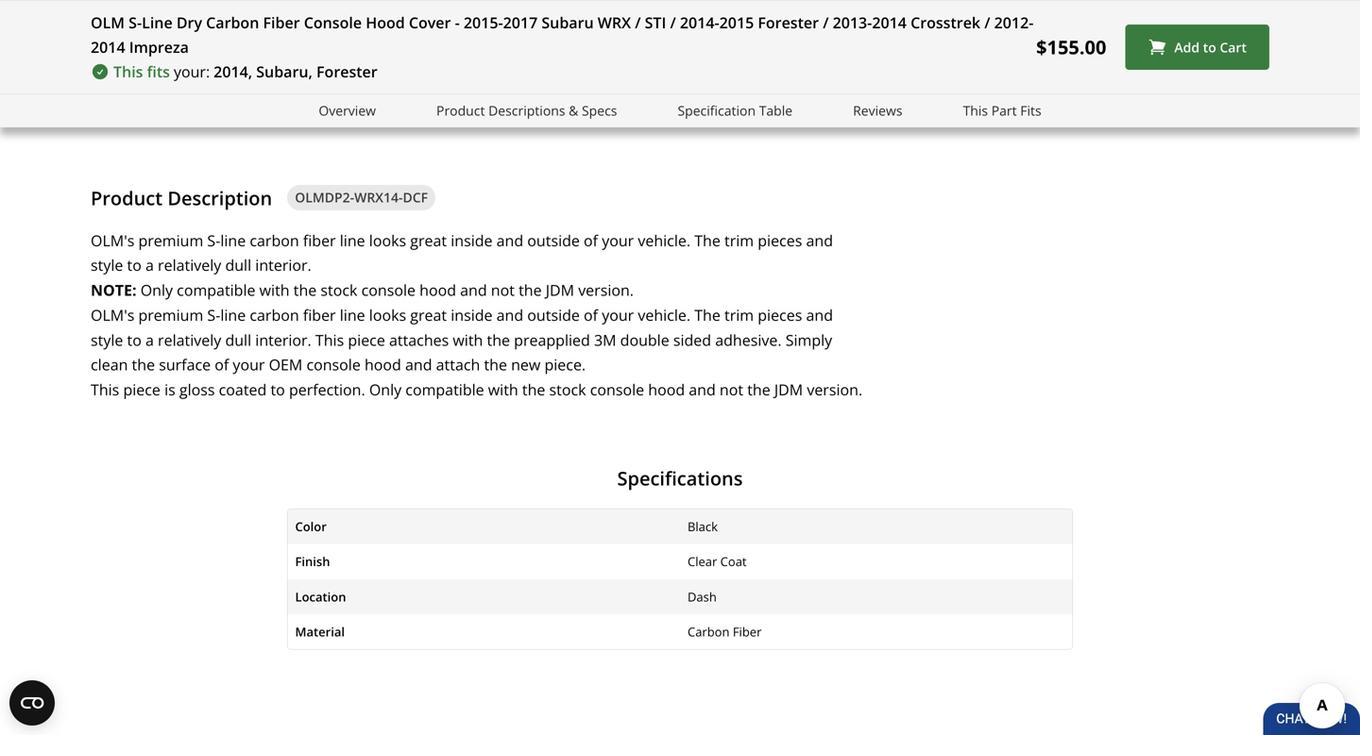 Task type: vqa. For each thing, say whether or not it's contained in the screenshot.
the Only to the bottom
yes



Task type: describe. For each thing, give the bounding box(es) containing it.
double
[[620, 330, 669, 350]]

forester inside the olm s-line dry carbon fiber console hood cover - 2015-2017 subaru wrx / sti / 2014-2015 forester / 2013-2014 crosstrek / 2012- 2014 impreza
[[758, 12, 819, 33]]

4 olmdp2-wrx14-dcf olm s-line dry carbon fiber console hood cover - 2015-2017 wrx / 14-18 forester / 13-17 crosstrek, image from the left
[[492, 36, 596, 103]]

&
[[569, 102, 578, 119]]

simply
[[786, 330, 832, 350]]

your:
[[174, 61, 210, 82]]

add
[[1175, 38, 1200, 56]]

product descriptions & specs
[[436, 102, 617, 119]]

2 pieces from the top
[[758, 305, 802, 325]]

specification
[[678, 102, 756, 119]]

0 vertical spatial compatible
[[177, 280, 256, 300]]

attach
[[436, 355, 480, 375]]

wrx
[[598, 12, 631, 33]]

0 horizontal spatial jdm
[[546, 280, 574, 300]]

2 relatively from the top
[[158, 330, 221, 350]]

finish
[[295, 554, 330, 571]]

table
[[759, 102, 793, 119]]

1 style from the top
[[91, 255, 123, 276]]

line up coated
[[220, 305, 246, 325]]

to inside button
[[1203, 38, 1217, 56]]

2 outside from the top
[[527, 305, 580, 325]]

2014,
[[214, 61, 252, 82]]

part
[[992, 102, 1017, 119]]

specifications
[[617, 466, 743, 492]]

piece.
[[545, 355, 586, 375]]

2 trim from the top
[[725, 305, 754, 325]]

1 olmdp2-wrx14-dcf olm s-line dry carbon fiber console hood cover - 2015-2017 wrx / 14-18 forester / 13-17 crosstrek, image from the left
[[152, 36, 256, 103]]

olmdp2-
[[295, 189, 354, 207]]

carries
[[1033, 59, 1081, 80]]

additional
[[982, 84, 1053, 104]]

line up perfection.
[[340, 305, 365, 325]]

cart
[[1220, 38, 1247, 56]]

specification table
[[678, 102, 793, 119]]

1 olm's from the top
[[91, 230, 134, 251]]

color
[[295, 519, 327, 536]]

1 vertical spatial s-
[[207, 230, 220, 251]]

2 fiber from the top
[[303, 305, 336, 325]]

2 vertical spatial console
[[590, 380, 644, 400]]

1 horizontal spatial jdm
[[774, 380, 803, 400]]

carbon fiber
[[688, 624, 762, 641]]

surface
[[159, 355, 211, 375]]

description
[[167, 185, 272, 211]]

1 looks from the top
[[369, 230, 406, 251]]

to up clean
[[127, 330, 142, 350]]

this part fits
[[963, 102, 1042, 119]]

s- inside the olm s-line dry carbon fiber console hood cover - 2015-2017 subaru wrx / sti / 2014-2015 forester / 2013-2014 crosstrek / 2012- 2014 impreza
[[129, 12, 142, 33]]

carbon inside the olm s-line dry carbon fiber console hood cover - 2015-2017 subaru wrx / sti / 2014-2015 forester / 2013-2014 crosstrek / 2012- 2014 impreza
[[206, 12, 259, 33]]

the down piece.
[[522, 380, 545, 400]]

3m
[[594, 330, 616, 350]]

reviews link
[[853, 100, 903, 122]]

console
[[304, 12, 362, 33]]

1 dull from the top
[[225, 255, 251, 276]]

product descriptions & specs link
[[436, 100, 617, 122]]

1 horizontal spatial version.
[[807, 380, 863, 400]]

overview link
[[319, 100, 376, 122]]

1 vertical spatial piece
[[123, 380, 161, 400]]

reviews
[[853, 102, 903, 119]]

1 horizontal spatial not
[[720, 380, 743, 400]]

line
[[142, 12, 173, 33]]

full
[[1097, 59, 1119, 80]]

sided
[[673, 330, 711, 350]]

sti
[[645, 12, 666, 33]]

product for product descriptions & specs
[[436, 102, 485, 119]]

0 vertical spatial console
[[361, 280, 416, 300]]

clear coat
[[688, 554, 747, 571]]

1 vertical spatial compatible
[[406, 380, 484, 400]]

see
[[759, 84, 784, 104]]

this fits your: 2014, subaru, forester
[[113, 61, 378, 82]]

2 great from the top
[[410, 305, 447, 325]]

1 vertical spatial hood
[[365, 355, 401, 375]]

2 inside from the top
[[451, 305, 493, 325]]

and inside this part is new and carries a full manufacturer warranty. see manufacturer's website for additional details.
[[1002, 59, 1029, 80]]

subaru
[[542, 12, 594, 33]]

this part fits link
[[963, 100, 1042, 122]]

1 fiber from the top
[[303, 230, 336, 251]]

2 carbon from the top
[[250, 305, 299, 325]]

0 vertical spatial only
[[140, 280, 173, 300]]

2 olmdp2-wrx14-dcf olm s-line dry carbon fiber console hood cover - 2015-2017 wrx / 14-18 forester / 13-17 crosstrek, image from the left
[[265, 36, 369, 103]]

1 vertical spatial of
[[584, 305, 598, 325]]

for
[[958, 84, 978, 104]]

add to cart button
[[1125, 25, 1270, 70]]

dash
[[688, 589, 717, 606]]

2 vertical spatial s-
[[207, 305, 220, 325]]

$155.00
[[1036, 34, 1107, 60]]

1 vertical spatial 2014
[[91, 37, 125, 57]]

specs
[[582, 102, 617, 119]]

0 vertical spatial of
[[584, 230, 598, 251]]

perfection.
[[289, 380, 365, 400]]

1 vertical spatial carbon
[[688, 624, 730, 641]]

specification table link
[[678, 100, 793, 122]]

2 vertical spatial with
[[488, 380, 518, 400]]

part
[[921, 59, 950, 80]]

olm s-line dry carbon fiber console hood cover - 2015-2017 subaru wrx / sti / 2014-2015 forester / 2013-2014 crosstrek / 2012- 2014 impreza
[[91, 12, 1034, 57]]

0 horizontal spatial stock
[[321, 280, 357, 300]]

fits
[[147, 61, 170, 82]]

olm
[[91, 12, 125, 33]]

descriptions
[[488, 102, 565, 119]]

cover
[[409, 12, 451, 33]]

1 interior. from the top
[[255, 255, 312, 276]]

1 horizontal spatial with
[[453, 330, 483, 350]]

2015
[[719, 12, 754, 33]]

this for fits
[[113, 61, 143, 82]]

to down 'oem'
[[271, 380, 285, 400]]

1 vertical spatial forester
[[316, 61, 378, 82]]



Task type: locate. For each thing, give the bounding box(es) containing it.
great
[[410, 230, 447, 251], [410, 305, 447, 325]]

1 vertical spatial a
[[145, 255, 154, 276]]

olm's premium s-line carbon fiber line looks great inside and outside of your vehicle.  the trim pieces and style to a relatively dull interior. note: only compatible with the stock console hood and not the jdm version. olm's premium s-line carbon fiber line looks great inside and outside of your vehicle.  the trim pieces and style to a relatively dull interior.  this piece attaches with the preapplied 3m double sided adhesive.  simply clean the surface of your oem console hood and attach the new piece. this piece is gloss coated to perfection.  only compatible with the stock console hood and not the jdm version.
[[91, 230, 863, 400]]

olm's down the "note:" in the top of the page
[[91, 305, 134, 325]]

is right part
[[954, 59, 965, 80]]

olm's up the "note:" in the top of the page
[[91, 230, 134, 251]]

with
[[259, 280, 290, 300], [453, 330, 483, 350], [488, 380, 518, 400]]

material
[[295, 624, 345, 641]]

1 horizontal spatial product
[[436, 102, 485, 119]]

2013-
[[833, 12, 872, 33]]

relatively up surface
[[158, 330, 221, 350]]

add to cart
[[1175, 38, 1247, 56]]

-
[[455, 12, 460, 33]]

this part is new and carries a full manufacturer warranty. see manufacturer's website for additional details.
[[688, 59, 1220, 104]]

manufacturer
[[1123, 59, 1220, 80]]

interior. down olmdp2-
[[255, 255, 312, 276]]

console up attaches
[[361, 280, 416, 300]]

2 horizontal spatial console
[[590, 380, 644, 400]]

product for product description
[[91, 185, 163, 211]]

1 vertical spatial carbon
[[250, 305, 299, 325]]

0 horizontal spatial version.
[[578, 280, 634, 300]]

the down adhesive.
[[747, 380, 771, 400]]

4 / from the left
[[985, 12, 990, 33]]

2014 down olm
[[91, 37, 125, 57]]

open widget image
[[9, 681, 55, 726]]

0 vertical spatial pieces
[[758, 230, 802, 251]]

carbon down dash at right
[[688, 624, 730, 641]]

stock down olmdp2-
[[321, 280, 357, 300]]

0 horizontal spatial only
[[140, 280, 173, 300]]

this for part
[[888, 59, 917, 80]]

inside
[[451, 230, 493, 251], [451, 305, 493, 325]]

1 horizontal spatial is
[[954, 59, 965, 80]]

2015-
[[464, 12, 503, 33]]

adhesive.
[[715, 330, 782, 350]]

with up 'oem'
[[259, 280, 290, 300]]

1 vertical spatial new
[[511, 355, 541, 375]]

0 vertical spatial version.
[[578, 280, 634, 300]]

vehicle.
[[638, 230, 691, 251], [638, 305, 691, 325]]

0 vertical spatial piece
[[348, 330, 385, 350]]

details.
[[1056, 84, 1107, 104]]

with down preapplied
[[488, 380, 518, 400]]

trim
[[725, 230, 754, 251], [725, 305, 754, 325]]

clear
[[688, 554, 717, 571]]

compatible
[[177, 280, 256, 300], [406, 380, 484, 400]]

/ right sti on the left of the page
[[670, 12, 676, 33]]

line down olmdp2-wrx14-dcf
[[340, 230, 365, 251]]

1 vertical spatial fiber
[[303, 305, 336, 325]]

not up preapplied
[[491, 280, 515, 300]]

1 horizontal spatial new
[[969, 59, 998, 80]]

dull up coated
[[225, 330, 251, 350]]

2012-
[[994, 12, 1034, 33]]

s-
[[129, 12, 142, 33], [207, 230, 220, 251], [207, 305, 220, 325]]

console up perfection.
[[306, 355, 361, 375]]

2 style from the top
[[91, 330, 123, 350]]

1 the from the top
[[695, 230, 721, 251]]

/
[[635, 12, 641, 33], [670, 12, 676, 33], [823, 12, 829, 33], [985, 12, 990, 33]]

2 horizontal spatial with
[[488, 380, 518, 400]]

the up 'oem'
[[294, 280, 317, 300]]

this for part
[[963, 102, 988, 119]]

preapplied
[[514, 330, 590, 350]]

fiber up perfection.
[[303, 305, 336, 325]]

looks up attaches
[[369, 305, 406, 325]]

0 horizontal spatial piece
[[123, 380, 161, 400]]

0 vertical spatial fiber
[[263, 12, 300, 33]]

1 relatively from the top
[[158, 255, 221, 276]]

1 vertical spatial trim
[[725, 305, 754, 325]]

only right perfection.
[[369, 380, 402, 400]]

1 / from the left
[[635, 12, 641, 33]]

hood down double
[[648, 380, 685, 400]]

0 vertical spatial jdm
[[546, 280, 574, 300]]

the left preapplied
[[487, 330, 510, 350]]

0 vertical spatial the
[[695, 230, 721, 251]]

1 vertical spatial your
[[602, 305, 634, 325]]

0 horizontal spatial with
[[259, 280, 290, 300]]

1 vertical spatial the
[[695, 305, 721, 325]]

0 horizontal spatial is
[[164, 380, 175, 400]]

piece down clean
[[123, 380, 161, 400]]

olm's
[[91, 230, 134, 251], [91, 305, 134, 325]]

1 horizontal spatial 2014
[[872, 12, 907, 33]]

/ left 2012-
[[985, 12, 990, 33]]

s- down description
[[207, 230, 220, 251]]

pieces
[[758, 230, 802, 251], [758, 305, 802, 325]]

the right clean
[[132, 355, 155, 375]]

0 horizontal spatial not
[[491, 280, 515, 300]]

jdm up preapplied
[[546, 280, 574, 300]]

/ left 2013-
[[823, 12, 829, 33]]

2014
[[872, 12, 907, 33], [91, 37, 125, 57]]

stock down piece.
[[549, 380, 586, 400]]

version. up 3m
[[578, 280, 634, 300]]

product left descriptions
[[436, 102, 485, 119]]

this
[[888, 59, 917, 80], [113, 61, 143, 82], [963, 102, 988, 119], [315, 330, 344, 350], [91, 380, 119, 400]]

great down dcf
[[410, 230, 447, 251]]

line down description
[[220, 230, 246, 251]]

0 vertical spatial relatively
[[158, 255, 221, 276]]

olmdp2-wrx14-dcf
[[295, 189, 428, 207]]

2 vehicle. from the top
[[638, 305, 691, 325]]

0 vertical spatial inside
[[451, 230, 493, 251]]

0 vertical spatial hood
[[420, 280, 456, 300]]

crosstrek
[[911, 12, 981, 33]]

manufacturer's
[[788, 84, 896, 104]]

oem
[[269, 355, 303, 375]]

looks down wrx14-
[[369, 230, 406, 251]]

clean
[[91, 355, 128, 375]]

2 vertical spatial a
[[145, 330, 154, 350]]

version. down simply
[[807, 380, 863, 400]]

to right add
[[1203, 38, 1217, 56]]

0 vertical spatial stock
[[321, 280, 357, 300]]

1 vertical spatial jdm
[[774, 380, 803, 400]]

1 vertical spatial outside
[[527, 305, 580, 325]]

s- right olm
[[129, 12, 142, 33]]

product description
[[91, 185, 272, 211]]

0 vertical spatial great
[[410, 230, 447, 251]]

1 vertical spatial relatively
[[158, 330, 221, 350]]

note:
[[91, 280, 137, 300]]

overview
[[319, 102, 376, 119]]

version.
[[578, 280, 634, 300], [807, 380, 863, 400]]

1 inside from the top
[[451, 230, 493, 251]]

style up the "note:" in the top of the page
[[91, 255, 123, 276]]

not
[[491, 280, 515, 300], [720, 380, 743, 400]]

1 vertical spatial fiber
[[733, 624, 762, 641]]

0 vertical spatial olm's
[[91, 230, 134, 251]]

1 vertical spatial looks
[[369, 305, 406, 325]]

fiber inside the olm s-line dry carbon fiber console hood cover - 2015-2017 subaru wrx / sti / 2014-2015 forester / 2013-2014 crosstrek / 2012- 2014 impreza
[[263, 12, 300, 33]]

compatible down attach
[[406, 380, 484, 400]]

0 vertical spatial a
[[1085, 59, 1093, 80]]

1 carbon from the top
[[250, 230, 299, 251]]

0 vertical spatial fiber
[[303, 230, 336, 251]]

1 vertical spatial pieces
[[758, 305, 802, 325]]

gloss
[[179, 380, 215, 400]]

3 / from the left
[[823, 12, 829, 33]]

style up clean
[[91, 330, 123, 350]]

line
[[220, 230, 246, 251], [340, 230, 365, 251], [220, 305, 246, 325], [340, 305, 365, 325]]

compatible up surface
[[177, 280, 256, 300]]

dry
[[176, 12, 202, 33]]

2 interior. from the top
[[255, 330, 312, 350]]

2 premium from the top
[[138, 305, 203, 325]]

0 vertical spatial new
[[969, 59, 998, 80]]

product left description
[[91, 185, 163, 211]]

piece
[[348, 330, 385, 350], [123, 380, 161, 400]]

jdm down simply
[[774, 380, 803, 400]]

1 vertical spatial premium
[[138, 305, 203, 325]]

olmdp2-wrx14-dcf olm s-line dry carbon fiber console hood cover - 2015-2017 wrx / 14-18 forester / 13-17 crosstrek, image
[[152, 36, 256, 103], [265, 36, 369, 103], [379, 36, 483, 103], [492, 36, 596, 103]]

1 horizontal spatial fiber
[[733, 624, 762, 641]]

0 vertical spatial product
[[436, 102, 485, 119]]

0 vertical spatial carbon
[[206, 12, 259, 33]]

hood down attaches
[[365, 355, 401, 375]]

1 pieces from the top
[[758, 230, 802, 251]]

2 vertical spatial hood
[[648, 380, 685, 400]]

to up the "note:" in the top of the page
[[127, 255, 142, 276]]

2 vertical spatial your
[[233, 355, 265, 375]]

this inside this part is new and carries a full manufacturer warranty. see manufacturer's website for additional details.
[[888, 59, 917, 80]]

2 the from the top
[[695, 305, 721, 325]]

1 trim from the top
[[725, 230, 754, 251]]

not down adhesive.
[[720, 380, 743, 400]]

1 vertical spatial console
[[306, 355, 361, 375]]

2 dull from the top
[[225, 330, 251, 350]]

fits
[[1020, 102, 1042, 119]]

coated
[[219, 380, 267, 400]]

impreza
[[129, 37, 189, 57]]

wrx14-
[[354, 189, 403, 207]]

new inside olm's premium s-line carbon fiber line looks great inside and outside of your vehicle.  the trim pieces and style to a relatively dull interior. note: only compatible with the stock console hood and not the jdm version. olm's premium s-line carbon fiber line looks great inside and outside of your vehicle.  the trim pieces and style to a relatively dull interior.  this piece attaches with the preapplied 3m double sided adhesive.  simply clean the surface of your oem console hood and attach the new piece. this piece is gloss coated to perfection.  only compatible with the stock console hood and not the jdm version.
[[511, 355, 541, 375]]

0 vertical spatial trim
[[725, 230, 754, 251]]

1 vertical spatial vehicle.
[[638, 305, 691, 325]]

1 vertical spatial with
[[453, 330, 483, 350]]

hood
[[366, 12, 405, 33]]

coat
[[720, 554, 747, 571]]

0 vertical spatial style
[[91, 255, 123, 276]]

new down preapplied
[[511, 355, 541, 375]]

1 vehicle. from the top
[[638, 230, 691, 251]]

stock
[[321, 280, 357, 300], [549, 380, 586, 400]]

forester up overview
[[316, 61, 378, 82]]

outside
[[527, 230, 580, 251], [527, 305, 580, 325]]

dcf
[[403, 189, 428, 207]]

carbon up 'oem'
[[250, 305, 299, 325]]

0 vertical spatial with
[[259, 280, 290, 300]]

2 horizontal spatial hood
[[648, 380, 685, 400]]

1 horizontal spatial compatible
[[406, 380, 484, 400]]

style
[[91, 255, 123, 276], [91, 330, 123, 350]]

premium up surface
[[138, 305, 203, 325]]

2 vertical spatial of
[[215, 355, 229, 375]]

0 horizontal spatial console
[[306, 355, 361, 375]]

is
[[954, 59, 965, 80], [164, 380, 175, 400]]

1 great from the top
[[410, 230, 447, 251]]

new
[[969, 59, 998, 80], [511, 355, 541, 375]]

fiber down coat
[[733, 624, 762, 641]]

2017
[[503, 12, 538, 33]]

1 horizontal spatial forester
[[758, 12, 819, 33]]

2014 left "crosstrek"
[[872, 12, 907, 33]]

a inside this part is new and carries a full manufacturer warranty. see manufacturer's website for additional details.
[[1085, 59, 1093, 80]]

1 premium from the top
[[138, 230, 203, 251]]

s- up surface
[[207, 305, 220, 325]]

1 vertical spatial great
[[410, 305, 447, 325]]

0 vertical spatial your
[[602, 230, 634, 251]]

1 vertical spatial inside
[[451, 305, 493, 325]]

the right attach
[[484, 355, 507, 375]]

1 vertical spatial style
[[91, 330, 123, 350]]

hood up attaches
[[420, 280, 456, 300]]

1 horizontal spatial piece
[[348, 330, 385, 350]]

dull down description
[[225, 255, 251, 276]]

interior.
[[255, 255, 312, 276], [255, 330, 312, 350]]

great up attaches
[[410, 305, 447, 325]]

0 vertical spatial looks
[[369, 230, 406, 251]]

subaru,
[[256, 61, 313, 82]]

only right the "note:" in the top of the page
[[140, 280, 173, 300]]

0 vertical spatial outside
[[527, 230, 580, 251]]

interior. up 'oem'
[[255, 330, 312, 350]]

new up the for
[[969, 59, 998, 80]]

2 / from the left
[[670, 12, 676, 33]]

3 olmdp2-wrx14-dcf olm s-line dry carbon fiber console hood cover - 2015-2017 wrx / 14-18 forester / 13-17 crosstrek, image from the left
[[379, 36, 483, 103]]

1 vertical spatial dull
[[225, 330, 251, 350]]

black
[[688, 519, 718, 536]]

0 horizontal spatial fiber
[[263, 12, 300, 33]]

fiber down olmdp2-
[[303, 230, 336, 251]]

console down 3m
[[590, 380, 644, 400]]

is left gloss at the bottom of the page
[[164, 380, 175, 400]]

attaches
[[389, 330, 449, 350]]

1 horizontal spatial carbon
[[688, 624, 730, 641]]

with up attach
[[453, 330, 483, 350]]

jdm
[[546, 280, 574, 300], [774, 380, 803, 400]]

1 vertical spatial product
[[91, 185, 163, 211]]

carbon down olmdp2-
[[250, 230, 299, 251]]

new inside this part is new and carries a full manufacturer warranty. see manufacturer's website for additional details.
[[969, 59, 998, 80]]

0 vertical spatial s-
[[129, 12, 142, 33]]

carbon right dry
[[206, 12, 259, 33]]

0 vertical spatial premium
[[138, 230, 203, 251]]

2 looks from the top
[[369, 305, 406, 325]]

0 vertical spatial 2014
[[872, 12, 907, 33]]

the
[[695, 230, 721, 251], [695, 305, 721, 325]]

2014-
[[680, 12, 719, 33]]

1 horizontal spatial console
[[361, 280, 416, 300]]

0 vertical spatial dull
[[225, 255, 251, 276]]

website
[[899, 84, 954, 104]]

1 outside from the top
[[527, 230, 580, 251]]

dull
[[225, 255, 251, 276], [225, 330, 251, 350]]

looks
[[369, 230, 406, 251], [369, 305, 406, 325]]

relatively down product description
[[158, 255, 221, 276]]

is inside this part is new and carries a full manufacturer warranty. see manufacturer's website for additional details.
[[954, 59, 965, 80]]

2 olm's from the top
[[91, 305, 134, 325]]

1 horizontal spatial only
[[369, 380, 402, 400]]

1 horizontal spatial stock
[[549, 380, 586, 400]]

location
[[295, 589, 346, 606]]

1 vertical spatial only
[[369, 380, 402, 400]]

0 horizontal spatial 2014
[[91, 37, 125, 57]]

0 horizontal spatial product
[[91, 185, 163, 211]]

is inside olm's premium s-line carbon fiber line looks great inside and outside of your vehicle.  the trim pieces and style to a relatively dull interior. note: only compatible with the stock console hood and not the jdm version. olm's premium s-line carbon fiber line looks great inside and outside of your vehicle.  the trim pieces and style to a relatively dull interior.  this piece attaches with the preapplied 3m double sided adhesive.  simply clean the surface of your oem console hood and attach the new piece. this piece is gloss coated to perfection.  only compatible with the stock console hood and not the jdm version.
[[164, 380, 175, 400]]

0 horizontal spatial hood
[[365, 355, 401, 375]]

carbon
[[250, 230, 299, 251], [250, 305, 299, 325]]

fiber up subaru,
[[263, 12, 300, 33]]

/ left sti on the left of the page
[[635, 12, 641, 33]]

the up preapplied
[[519, 280, 542, 300]]

0 vertical spatial forester
[[758, 12, 819, 33]]

1 vertical spatial stock
[[549, 380, 586, 400]]

forester right 2015
[[758, 12, 819, 33]]

warranty.
[[688, 84, 755, 104]]

of
[[584, 230, 598, 251], [584, 305, 598, 325], [215, 355, 229, 375]]

piece left attaches
[[348, 330, 385, 350]]

premium down product description
[[138, 230, 203, 251]]

0 horizontal spatial forester
[[316, 61, 378, 82]]

1 horizontal spatial hood
[[420, 280, 456, 300]]



